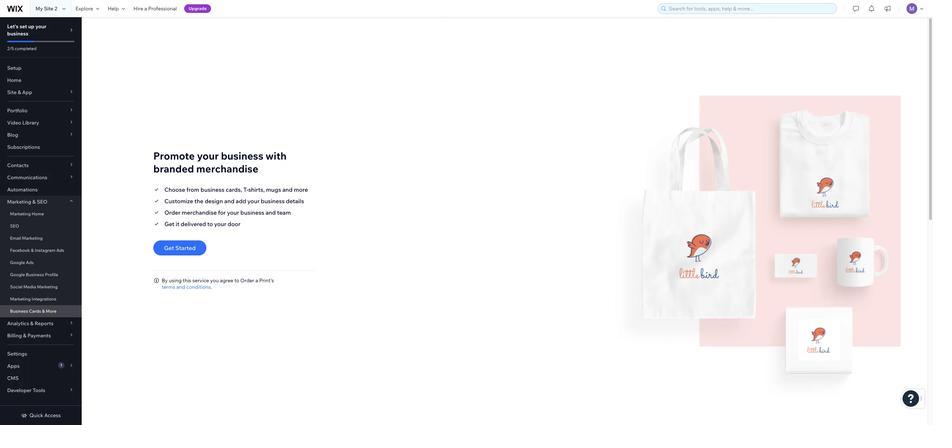 Task type: vqa. For each thing, say whether or not it's contained in the screenshot.
Search... field
no



Task type: locate. For each thing, give the bounding box(es) containing it.
ads right instagram
[[56, 248, 64, 253]]

0 vertical spatial get
[[164, 221, 174, 228]]

to right agree
[[234, 278, 239, 284]]

setup
[[7, 65, 21, 71]]

get left it
[[164, 221, 174, 228]]

business up analytics
[[10, 309, 28, 314]]

1 horizontal spatial site
[[44, 5, 53, 12]]

marketing down automations
[[7, 199, 31, 205]]

home down 'marketing & seo' popup button
[[32, 211, 44, 217]]

marketing for &
[[7, 199, 31, 205]]

the
[[194, 198, 203, 205]]

google business profile
[[10, 272, 58, 278]]

1 horizontal spatial seo
[[37, 199, 47, 205]]

subscriptions link
[[0, 141, 82, 153]]

1 vertical spatial seo
[[10, 224, 19, 229]]

and inside by using this service you agree to order a print's terms and conditions .
[[176, 284, 185, 291]]

&
[[18, 89, 21, 96], [32, 199, 36, 205], [31, 248, 34, 253], [42, 309, 45, 314], [30, 321, 34, 327], [23, 333, 26, 339]]

marketing up integrations
[[37, 285, 58, 290]]

get it delivered to your door
[[164, 221, 240, 228]]

& right facebook
[[31, 248, 34, 253]]

add
[[236, 198, 246, 205]]

google
[[10, 260, 25, 266], [10, 272, 25, 278]]

your right 'up'
[[35, 23, 46, 30]]

by using this service you agree to order a print's terms and conditions .
[[162, 278, 274, 291]]

& for instagram
[[31, 248, 34, 253]]

0 vertical spatial home
[[7, 77, 21, 83]]

marketing inside 'link'
[[10, 297, 31, 302]]

get
[[164, 221, 174, 228], [164, 245, 174, 252]]

business down add
[[240, 209, 264, 216]]

google for google business profile
[[10, 272, 25, 278]]

your right "promote"
[[197, 150, 219, 162]]

conditions
[[186, 284, 211, 291]]

social
[[10, 285, 22, 290]]

Search for tools, apps, help & more... field
[[667, 4, 835, 14]]

hire
[[134, 5, 143, 12]]

contacts button
[[0, 159, 82, 172]]

to inside by using this service you agree to order a print's terms and conditions .
[[234, 278, 239, 284]]

cms
[[7, 376, 19, 382]]

seo up email
[[10, 224, 19, 229]]

& left reports
[[30, 321, 34, 327]]

site left "2"
[[44, 5, 53, 12]]

get inside button
[[164, 245, 174, 252]]

1 horizontal spatial order
[[240, 278, 254, 284]]

marketing for integrations
[[10, 297, 31, 302]]

google ads
[[10, 260, 34, 266]]

seo
[[37, 199, 47, 205], [10, 224, 19, 229]]

your right for
[[227, 209, 239, 216]]

0 vertical spatial site
[[44, 5, 53, 12]]

& left app
[[18, 89, 21, 96]]

t-
[[243, 186, 248, 194]]

marketing
[[7, 199, 31, 205], [10, 211, 31, 217], [22, 236, 43, 241], [37, 285, 58, 290], [10, 297, 31, 302]]

choose
[[164, 186, 185, 194]]

.
[[211, 284, 212, 291]]

& inside analytics & reports dropdown button
[[30, 321, 34, 327]]

0 horizontal spatial order
[[164, 209, 181, 216]]

1 horizontal spatial home
[[32, 211, 44, 217]]

0 vertical spatial merchandise
[[196, 163, 258, 175]]

team
[[277, 209, 291, 216]]

marketing inside popup button
[[7, 199, 31, 205]]

promote
[[153, 150, 195, 162]]

& inside the 'business cards & more' link
[[42, 309, 45, 314]]

& inside facebook & instagram ads link
[[31, 248, 34, 253]]

and
[[282, 186, 293, 194], [224, 198, 234, 205], [266, 209, 276, 216], [176, 284, 185, 291]]

marketing down marketing & seo on the top left
[[10, 211, 31, 217]]

1 horizontal spatial to
[[234, 278, 239, 284]]

apps
[[7, 363, 20, 370]]

email marketing link
[[0, 233, 82, 245]]

completed
[[15, 46, 36, 51]]

merchandise inside promote your business with branded merchandise
[[196, 163, 258, 175]]

site & app
[[7, 89, 32, 96]]

sidebar element
[[0, 17, 82, 426]]

site
[[44, 5, 53, 12], [7, 89, 17, 96]]

video library
[[7, 120, 39, 126]]

1 vertical spatial to
[[234, 278, 239, 284]]

1 vertical spatial a
[[255, 278, 258, 284]]

a left the print's
[[255, 278, 258, 284]]

business up "social media marketing"
[[26, 272, 44, 278]]

1 google from the top
[[10, 260, 25, 266]]

google for google ads
[[10, 260, 25, 266]]

cards
[[29, 309, 41, 314]]

0 vertical spatial business
[[26, 272, 44, 278]]

agree
[[220, 278, 233, 284]]

google up the social
[[10, 272, 25, 278]]

contacts
[[7, 162, 29, 169]]

design
[[205, 198, 223, 205]]

google down facebook
[[10, 260, 25, 266]]

marketing for home
[[10, 211, 31, 217]]

upgrade button
[[184, 4, 211, 13]]

home link
[[0, 74, 82, 86]]

order left the print's
[[240, 278, 254, 284]]

1 horizontal spatial a
[[255, 278, 258, 284]]

0 vertical spatial google
[[10, 260, 25, 266]]

and right terms
[[176, 284, 185, 291]]

upgrade
[[189, 6, 207, 11]]

0 vertical spatial ads
[[56, 248, 64, 253]]

business up design at the left top
[[201, 186, 224, 194]]

business down let's
[[7, 30, 28, 37]]

get left started
[[164, 245, 174, 252]]

1 horizontal spatial ads
[[56, 248, 64, 253]]

1 vertical spatial get
[[164, 245, 174, 252]]

customize
[[164, 198, 193, 205]]

0 horizontal spatial a
[[144, 5, 147, 12]]

0 horizontal spatial home
[[7, 77, 21, 83]]

business inside promote your business with branded merchandise
[[221, 150, 263, 162]]

mugs
[[266, 186, 281, 194]]

social media marketing
[[10, 285, 58, 290]]

from
[[186, 186, 199, 194]]

help button
[[103, 0, 129, 17]]

business left with
[[221, 150, 263, 162]]

& right 'billing'
[[23, 333, 26, 339]]

business down mugs
[[261, 198, 285, 205]]

to right delivered
[[207, 221, 213, 228]]

marketing down the social
[[10, 297, 31, 302]]

your down for
[[214, 221, 226, 228]]

business
[[26, 272, 44, 278], [10, 309, 28, 314]]

order up it
[[164, 209, 181, 216]]

site inside 'site & app' dropdown button
[[7, 89, 17, 96]]

1 vertical spatial business
[[10, 309, 28, 314]]

0 horizontal spatial site
[[7, 89, 17, 96]]

2 google from the top
[[10, 272, 25, 278]]

0 vertical spatial a
[[144, 5, 147, 12]]

customize the design and add your business details
[[164, 198, 304, 205]]

& inside billing & payments dropdown button
[[23, 333, 26, 339]]

blog
[[7, 132, 18, 138]]

get for get started
[[164, 245, 174, 252]]

video
[[7, 120, 21, 126]]

media
[[23, 285, 36, 290]]

to
[[207, 221, 213, 228], [234, 278, 239, 284]]

get for get it delivered to your door
[[164, 221, 174, 228]]

home down setup
[[7, 77, 21, 83]]

using
[[169, 278, 182, 284]]

& up marketing home
[[32, 199, 36, 205]]

automations link
[[0, 184, 82, 196]]

with
[[266, 150, 287, 162]]

site left app
[[7, 89, 17, 96]]

billing & payments button
[[0, 330, 82, 342]]

home
[[7, 77, 21, 83], [32, 211, 44, 217]]

branded
[[153, 163, 194, 175]]

portfolio button
[[0, 105, 82, 117]]

0 horizontal spatial to
[[207, 221, 213, 228]]

& for seo
[[32, 199, 36, 205]]

service
[[192, 278, 209, 284]]

0 vertical spatial seo
[[37, 199, 47, 205]]

library
[[22, 120, 39, 126]]

marketing home link
[[0, 208, 82, 220]]

& left more
[[42, 309, 45, 314]]

a right hire
[[144, 5, 147, 12]]

a
[[144, 5, 147, 12], [255, 278, 258, 284]]

portfolio
[[7, 108, 27, 114]]

1 vertical spatial order
[[240, 278, 254, 284]]

1 vertical spatial site
[[7, 89, 17, 96]]

& inside 'marketing & seo' popup button
[[32, 199, 36, 205]]

0 horizontal spatial ads
[[26, 260, 34, 266]]

get started button
[[153, 241, 206, 256]]

your down shirts,
[[247, 198, 260, 205]]

more
[[294, 186, 308, 194]]

merchandise down the
[[182, 209, 217, 216]]

your
[[35, 23, 46, 30], [197, 150, 219, 162], [247, 198, 260, 205], [227, 209, 239, 216], [214, 221, 226, 228]]

0 vertical spatial order
[[164, 209, 181, 216]]

order
[[164, 209, 181, 216], [240, 278, 254, 284]]

1 vertical spatial google
[[10, 272, 25, 278]]

cms link
[[0, 373, 82, 385]]

& inside 'site & app' dropdown button
[[18, 89, 21, 96]]

ads up 'google business profile' at left bottom
[[26, 260, 34, 266]]

seo up marketing home link
[[37, 199, 47, 205]]

marketing & seo button
[[0, 196, 82, 208]]

ads
[[56, 248, 64, 253], [26, 260, 34, 266]]

merchandise up cards,
[[196, 163, 258, 175]]

explore
[[76, 5, 93, 12]]



Task type: describe. For each thing, give the bounding box(es) containing it.
my
[[35, 5, 43, 12]]

let's
[[7, 23, 18, 30]]

0 vertical spatial to
[[207, 221, 213, 228]]

google business profile link
[[0, 269, 82, 281]]

promote your business with branded merchandise
[[153, 150, 287, 175]]

business cards & more link
[[0, 306, 82, 318]]

and left more
[[282, 186, 293, 194]]

1 vertical spatial ads
[[26, 260, 34, 266]]

more
[[46, 309, 56, 314]]

email
[[10, 236, 21, 241]]

business cards & more
[[10, 309, 56, 314]]

business inside the let's set up your business
[[7, 30, 28, 37]]

and left the team
[[266, 209, 276, 216]]

this
[[183, 278, 191, 284]]

1 vertical spatial home
[[32, 211, 44, 217]]

delivered
[[181, 221, 206, 228]]

quick access
[[30, 413, 61, 419]]

developer tools button
[[0, 385, 82, 397]]

facebook & instagram ads link
[[0, 245, 82, 257]]

quick access button
[[21, 413, 61, 419]]

it
[[176, 221, 179, 228]]

1 vertical spatial merchandise
[[182, 209, 217, 216]]

subscriptions
[[7, 144, 40, 151]]

communications button
[[0, 172, 82, 184]]

video library button
[[0, 117, 82, 129]]

and up order merchandise for your business and team
[[224, 198, 234, 205]]

reports
[[35, 321, 53, 327]]

order merchandise for your business and team
[[164, 209, 291, 216]]

analytics & reports button
[[0, 318, 82, 330]]

social media marketing link
[[0, 281, 82, 293]]

0 horizontal spatial seo
[[10, 224, 19, 229]]

details
[[286, 198, 304, 205]]

marketing integrations link
[[0, 293, 82, 306]]

access
[[44, 413, 61, 419]]

integrations
[[32, 297, 56, 302]]

billing & payments
[[7, 333, 51, 339]]

settings
[[7, 351, 27, 358]]

terms and conditions button
[[162, 284, 211, 291]]

your inside promote your business with branded merchandise
[[197, 150, 219, 162]]

get started
[[164, 245, 196, 252]]

instagram
[[35, 248, 55, 253]]

help
[[108, 5, 119, 12]]

seo inside popup button
[[37, 199, 47, 205]]

developer
[[7, 388, 32, 394]]

communications
[[7, 175, 47, 181]]

choose from business cards, t-shirts, mugs and more
[[164, 186, 308, 194]]

hire a professional
[[134, 5, 177, 12]]

let's set up your business
[[7, 23, 46, 37]]

marketing & seo
[[7, 199, 47, 205]]

2
[[54, 5, 57, 12]]

tools
[[33, 388, 45, 394]]

& for reports
[[30, 321, 34, 327]]

app
[[22, 89, 32, 96]]

facebook
[[10, 248, 30, 253]]

settings link
[[0, 348, 82, 360]]

& for payments
[[23, 333, 26, 339]]

2/5 completed
[[7, 46, 36, 51]]

payments
[[27, 333, 51, 339]]

my site 2
[[35, 5, 57, 12]]

terms
[[162, 284, 175, 291]]

blog button
[[0, 129, 82, 141]]

seo link
[[0, 220, 82, 233]]

a inside by using this service you agree to order a print's terms and conditions .
[[255, 278, 258, 284]]

you
[[210, 278, 219, 284]]

order inside by using this service you agree to order a print's terms and conditions .
[[240, 278, 254, 284]]

facebook & instagram ads
[[10, 248, 64, 253]]

analytics & reports
[[7, 321, 53, 327]]

& for app
[[18, 89, 21, 96]]

setup link
[[0, 62, 82, 74]]

marketing integrations
[[10, 297, 56, 302]]

set
[[20, 23, 27, 30]]

shirts,
[[248, 186, 265, 194]]

marketing up facebook & instagram ads on the bottom of page
[[22, 236, 43, 241]]

your inside the let's set up your business
[[35, 23, 46, 30]]

developer tools
[[7, 388, 45, 394]]

door
[[228, 221, 240, 228]]

1
[[60, 363, 62, 368]]



